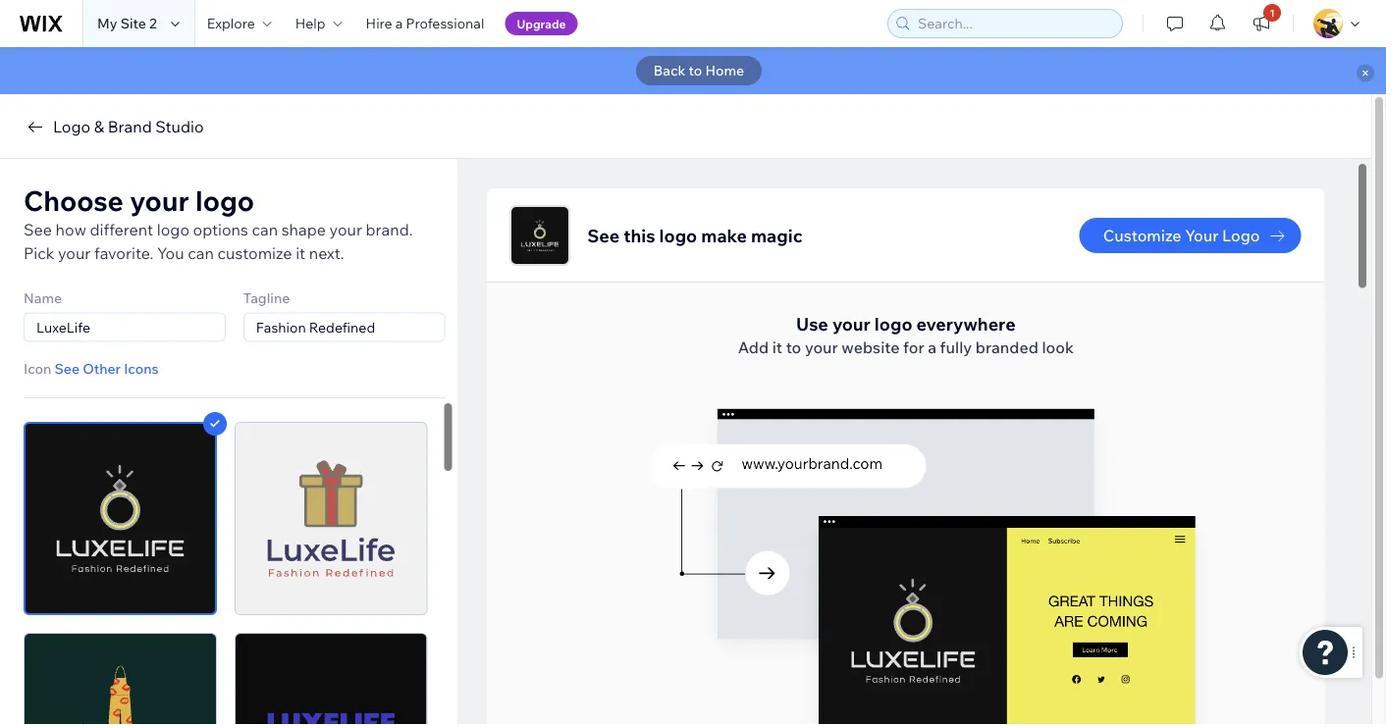 Task type: describe. For each thing, give the bounding box(es) containing it.
brand
[[108, 117, 152, 137]]

logo inside logo & brand studio button
[[53, 117, 90, 137]]

logo inside customize your logo button
[[1222, 226, 1260, 246]]

0 vertical spatial can
[[252, 220, 278, 240]]

0 horizontal spatial can
[[188, 244, 214, 263]]

see this logo make magic
[[587, 224, 802, 246]]

2 horizontal spatial see
[[587, 224, 619, 246]]

Search... field
[[912, 10, 1117, 37]]

see inside choose your logo see how different logo options can shape your brand. pick your favorite. you can customize it next.
[[24, 220, 52, 240]]

choose your logo see how different logo options can shape your brand. pick your favorite. you can customize it next.
[[24, 183, 413, 263]]

back to home button
[[636, 56, 762, 85]]

website
[[841, 338, 900, 357]]

1
[[1270, 6, 1275, 19]]

make
[[701, 224, 747, 246]]

customize your logo
[[1103, 226, 1260, 246]]

back to home
[[654, 62, 745, 79]]

hire a professional link
[[354, 0, 496, 47]]

professional
[[406, 15, 485, 32]]

your up website
[[832, 313, 870, 335]]

customize
[[1103, 226, 1181, 246]]

other
[[83, 360, 121, 378]]

to inside use your logo everywhere add it to your website for a fully branded look
[[786, 338, 801, 357]]

choose
[[24, 183, 124, 218]]

options
[[193, 220, 248, 240]]

tagline
[[243, 289, 290, 306]]

customize
[[217, 244, 292, 263]]

you
[[157, 244, 184, 263]]

your
[[1185, 226, 1219, 246]]

customize your logo button
[[1079, 218, 1301, 253]]

next.
[[309, 244, 344, 263]]

2
[[149, 15, 157, 32]]

my site 2
[[97, 15, 157, 32]]

pick
[[24, 244, 54, 263]]

your down the use
[[805, 338, 838, 357]]

help
[[295, 15, 326, 32]]

name
[[24, 289, 62, 306]]

for
[[903, 338, 924, 357]]

upgrade
[[517, 16, 566, 31]]

1 button
[[1240, 0, 1284, 47]]

0 vertical spatial a
[[396, 15, 403, 32]]

it inside choose your logo see how different logo options can shape your brand. pick your favorite. you can customize it next.
[[296, 244, 306, 263]]

my
[[97, 15, 117, 32]]

your down how
[[58, 244, 91, 263]]

see other icons button
[[54, 360, 159, 378]]

magic
[[751, 224, 802, 246]]

use your logo everywhere add it to your website for a fully branded look
[[738, 313, 1074, 357]]

your up next.
[[330, 220, 362, 240]]

logo & brand studio button
[[24, 115, 204, 138]]

explore
[[207, 15, 255, 32]]



Task type: vqa. For each thing, say whether or not it's contained in the screenshot.
Logo
yes



Task type: locate. For each thing, give the bounding box(es) containing it.
see right icon
[[54, 360, 80, 378]]

see left the this
[[587, 224, 619, 246]]

None field
[[30, 314, 219, 341], [250, 314, 439, 341], [30, 314, 219, 341], [250, 314, 439, 341]]

logo right the this
[[659, 224, 697, 246]]

this
[[623, 224, 655, 246]]

can right you
[[188, 244, 214, 263]]

can up customize
[[252, 220, 278, 240]]

hire
[[366, 15, 392, 32]]

it down "shape"
[[296, 244, 306, 263]]

use
[[796, 313, 828, 335]]

0 horizontal spatial to
[[689, 62, 702, 79]]

see
[[24, 220, 52, 240], [587, 224, 619, 246], [54, 360, 80, 378]]

icon
[[24, 360, 51, 378]]

logo for choose
[[195, 183, 254, 218]]

logo up for
[[874, 313, 912, 335]]

1 vertical spatial a
[[928, 338, 936, 357]]

1 horizontal spatial to
[[786, 338, 801, 357]]

to
[[689, 62, 702, 79], [786, 338, 801, 357]]

back
[[654, 62, 686, 79]]

your up the different
[[130, 183, 189, 218]]

shape
[[282, 220, 326, 240]]

a
[[396, 15, 403, 32], [928, 338, 936, 357]]

logo for see
[[659, 224, 697, 246]]

logo right your
[[1222, 226, 1260, 246]]

see up pick
[[24, 220, 52, 240]]

a right for
[[928, 338, 936, 357]]

logo
[[195, 183, 254, 218], [157, 220, 190, 240], [659, 224, 697, 246], [874, 313, 912, 335]]

hire a professional
[[366, 15, 485, 32]]

brand.
[[366, 220, 413, 240]]

0 vertical spatial it
[[296, 244, 306, 263]]

studio
[[155, 117, 204, 137]]

logo inside use your logo everywhere add it to your website for a fully branded look
[[874, 313, 912, 335]]

it inside use your logo everywhere add it to your website for a fully branded look
[[772, 338, 782, 357]]

0 horizontal spatial a
[[396, 15, 403, 32]]

can
[[252, 220, 278, 240], [188, 244, 214, 263]]

logo left &
[[53, 117, 90, 137]]

different
[[90, 220, 153, 240]]

0 vertical spatial to
[[689, 62, 702, 79]]

1 horizontal spatial see
[[54, 360, 80, 378]]

home
[[706, 62, 745, 79]]

your
[[130, 183, 189, 218], [330, 220, 362, 240], [58, 244, 91, 263], [832, 313, 870, 335], [805, 338, 838, 357]]

logo
[[53, 117, 90, 137], [1222, 226, 1260, 246]]

icon see other icons
[[24, 360, 159, 378]]

help button
[[284, 0, 354, 47]]

1 vertical spatial logo
[[1222, 226, 1260, 246]]

it
[[296, 244, 306, 263], [772, 338, 782, 357]]

look
[[1042, 338, 1074, 357]]

fully
[[940, 338, 972, 357]]

everywhere
[[916, 313, 1016, 335]]

1 vertical spatial can
[[188, 244, 214, 263]]

favorite.
[[94, 244, 154, 263]]

logo & brand studio
[[53, 117, 204, 137]]

0 horizontal spatial see
[[24, 220, 52, 240]]

back to home alert
[[0, 47, 1387, 94]]

logo for use
[[874, 313, 912, 335]]

upgrade button
[[505, 12, 578, 35]]

site
[[120, 15, 146, 32]]

1 vertical spatial to
[[786, 338, 801, 357]]

logo up options
[[195, 183, 254, 218]]

0 vertical spatial logo
[[53, 117, 90, 137]]

branded
[[975, 338, 1038, 357]]

to down the use
[[786, 338, 801, 357]]

1 vertical spatial it
[[772, 338, 782, 357]]

a inside use your logo everywhere add it to your website for a fully branded look
[[928, 338, 936, 357]]

a right hire
[[396, 15, 403, 32]]

it right add
[[772, 338, 782, 357]]

to right back
[[689, 62, 702, 79]]

logo up you
[[157, 220, 190, 240]]

how
[[56, 220, 86, 240]]

1 horizontal spatial logo
[[1222, 226, 1260, 246]]

&
[[94, 117, 104, 137]]

to inside button
[[689, 62, 702, 79]]

1 horizontal spatial a
[[928, 338, 936, 357]]

0 horizontal spatial logo
[[53, 117, 90, 137]]

0 horizontal spatial it
[[296, 244, 306, 263]]

add
[[738, 338, 769, 357]]

icons
[[124, 360, 159, 378]]

1 horizontal spatial it
[[772, 338, 782, 357]]

1 horizontal spatial can
[[252, 220, 278, 240]]



